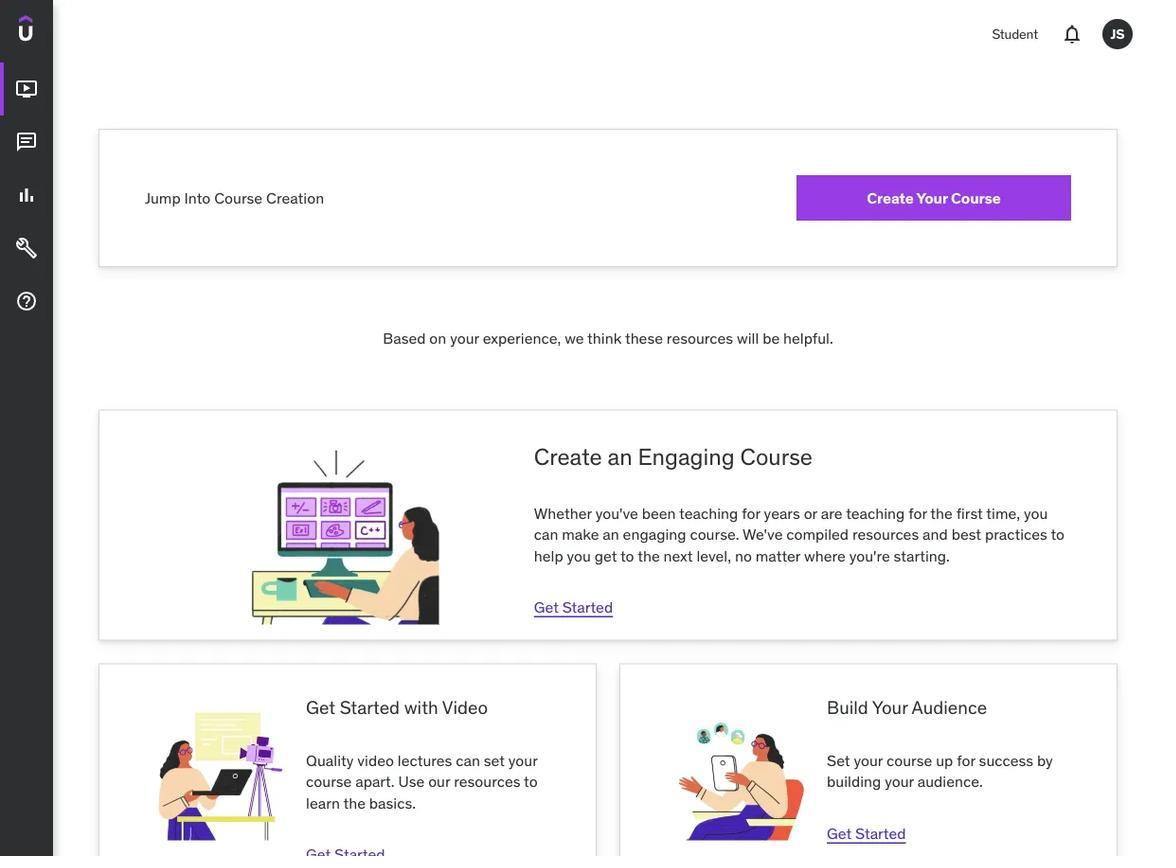 Task type: describe. For each thing, give the bounding box(es) containing it.
1 medium image from the top
[[15, 78, 38, 101]]

course inside set your course up for success by building your audience.
[[887, 751, 932, 770]]

1 vertical spatial to
[[620, 546, 634, 565]]

matter
[[756, 546, 800, 565]]

we
[[565, 328, 584, 348]]

your up building
[[854, 751, 883, 770]]

whether you've been teaching for years or are teaching for the first time, you can make an engaging course. we've compiled resources and best practices to help you get to the next level, no matter where you're starting.
[[534, 503, 1065, 565]]

no
[[735, 546, 752, 565]]

set your course up for success by building your audience.
[[827, 751, 1053, 791]]

help
[[534, 546, 563, 565]]

up
[[936, 751, 953, 770]]

started for create
[[562, 597, 613, 617]]

create for create an engaging course
[[534, 442, 602, 471]]

jump into course creation
[[145, 188, 324, 207]]

get started for create
[[534, 597, 613, 617]]

1 vertical spatial get
[[306, 696, 335, 718]]

0 horizontal spatial you
[[567, 546, 591, 565]]

we've
[[743, 525, 783, 544]]

create your course link
[[797, 175, 1071, 221]]

by
[[1037, 751, 1053, 770]]

get started link for create
[[534, 597, 613, 617]]

the inside quality video lectures can set your course apart. use our resources to learn the basics.
[[343, 793, 366, 812]]

will
[[737, 328, 759, 348]]

get for build your audience
[[827, 823, 852, 843]]

and
[[923, 525, 948, 544]]

level,
[[697, 546, 731, 565]]

create an engaging course
[[534, 442, 813, 471]]

1 horizontal spatial for
[[908, 503, 927, 523]]

based on your experience, we think these resources will be helpful.
[[383, 328, 833, 348]]

0 horizontal spatial started
[[340, 696, 400, 718]]

2 teaching from the left
[[846, 503, 905, 523]]

experience,
[[483, 328, 561, 348]]

best
[[952, 525, 981, 544]]

your for build
[[872, 696, 908, 718]]

resources inside whether you've been teaching for years or are teaching for the first time, you can make an engaging course. we've compiled resources and best practices to help you get to the next level, no matter where you're starting.
[[852, 525, 919, 544]]

0 vertical spatial you
[[1024, 503, 1048, 523]]

next
[[663, 546, 693, 565]]

use
[[398, 772, 425, 791]]

practices
[[985, 525, 1047, 544]]

jump
[[145, 188, 181, 207]]

audience
[[912, 696, 987, 718]]

compiled
[[786, 525, 849, 544]]

lectures
[[398, 751, 452, 770]]

quality video lectures can set your course apart. use our resources to learn the basics.
[[306, 751, 538, 812]]

think
[[587, 328, 622, 348]]

our
[[428, 772, 450, 791]]

build
[[827, 696, 868, 718]]

2 medium image from the top
[[15, 237, 38, 260]]

get
[[595, 546, 617, 565]]

notifications image
[[1061, 23, 1084, 45]]

set
[[827, 751, 850, 770]]

0 vertical spatial to
[[1051, 525, 1065, 544]]

1 medium image from the top
[[15, 184, 38, 207]]

0 vertical spatial the
[[930, 503, 953, 523]]

video
[[442, 696, 488, 718]]

apart.
[[355, 772, 395, 791]]

get started link for build
[[827, 823, 906, 843]]

an inside whether you've been teaching for years or are teaching for the first time, you can make an engaging course. we've compiled resources and best practices to help you get to the next level, no matter where you're starting.
[[603, 525, 619, 544]]

for for audience
[[957, 751, 975, 770]]

create for create your course
[[867, 188, 914, 207]]

whether
[[534, 503, 592, 523]]

3 medium image from the top
[[15, 290, 38, 313]]

get for create an engaging course
[[534, 597, 559, 617]]

you've
[[595, 503, 638, 523]]



Task type: vqa. For each thing, say whether or not it's contained in the screenshot.
Data
no



Task type: locate. For each thing, give the bounding box(es) containing it.
1 horizontal spatial course
[[887, 751, 932, 770]]

to
[[1051, 525, 1065, 544], [620, 546, 634, 565], [524, 772, 538, 791]]

0 horizontal spatial can
[[456, 751, 480, 770]]

for inside set your course up for success by building your audience.
[[957, 751, 975, 770]]

your right the set
[[508, 751, 538, 770]]

to right get
[[620, 546, 634, 565]]

1 vertical spatial resources
[[852, 525, 919, 544]]

0 vertical spatial resources
[[667, 328, 733, 348]]

on
[[429, 328, 446, 348]]

resources down the set
[[454, 772, 520, 791]]

2 vertical spatial to
[[524, 772, 538, 791]]

0 vertical spatial get started
[[534, 597, 613, 617]]

1 teaching from the left
[[679, 503, 738, 523]]

can up help
[[534, 525, 558, 544]]

started for build
[[855, 823, 906, 843]]

started
[[562, 597, 613, 617], [340, 696, 400, 718], [855, 823, 906, 843]]

2 horizontal spatial get
[[827, 823, 852, 843]]

medium image
[[15, 78, 38, 101], [15, 131, 38, 154]]

2 medium image from the top
[[15, 131, 38, 154]]

student
[[992, 25, 1038, 42]]

an up get
[[603, 525, 619, 544]]

for
[[742, 503, 760, 523], [908, 503, 927, 523], [957, 751, 975, 770]]

course for into
[[214, 188, 262, 207]]

create
[[867, 188, 914, 207], [534, 442, 602, 471]]

1 vertical spatial you
[[567, 546, 591, 565]]

be
[[763, 328, 780, 348]]

quality
[[306, 751, 354, 770]]

1 vertical spatial medium image
[[15, 131, 38, 154]]

2 horizontal spatial to
[[1051, 525, 1065, 544]]

are
[[821, 503, 843, 523]]

the down engaging
[[638, 546, 660, 565]]

the
[[930, 503, 953, 523], [638, 546, 660, 565], [343, 793, 366, 812]]

resources up you're
[[852, 525, 919, 544]]

been
[[642, 503, 676, 523]]

you up the practices at the bottom right of page
[[1024, 503, 1048, 523]]

engaging
[[638, 442, 735, 471]]

course
[[214, 188, 262, 207], [951, 188, 1001, 207], [740, 442, 813, 471]]

1 horizontal spatial get started
[[827, 823, 906, 843]]

these
[[625, 328, 663, 348]]

0 vertical spatial create
[[867, 188, 914, 207]]

resources left the "will"
[[667, 328, 733, 348]]

2 vertical spatial get
[[827, 823, 852, 843]]

can left the set
[[456, 751, 480, 770]]

for for engaging
[[742, 503, 760, 523]]

0 horizontal spatial create
[[534, 442, 602, 471]]

0 horizontal spatial get started
[[534, 597, 613, 617]]

set
[[484, 751, 505, 770]]

or
[[804, 503, 817, 523]]

1 horizontal spatial get started link
[[827, 823, 906, 843]]

your
[[916, 188, 948, 207], [872, 696, 908, 718]]

first
[[956, 503, 983, 523]]

your right on
[[450, 328, 479, 348]]

2 horizontal spatial resources
[[852, 525, 919, 544]]

get started down help
[[534, 597, 613, 617]]

can
[[534, 525, 558, 544], [456, 751, 480, 770]]

video
[[357, 751, 394, 770]]

to right our
[[524, 772, 538, 791]]

1 horizontal spatial the
[[638, 546, 660, 565]]

into
[[184, 188, 211, 207]]

get started down building
[[827, 823, 906, 843]]

create your course
[[867, 188, 1001, 207]]

you down make
[[567, 546, 591, 565]]

started down get
[[562, 597, 613, 617]]

1 vertical spatial create
[[534, 442, 602, 471]]

get down help
[[534, 597, 559, 617]]

1 vertical spatial get started link
[[827, 823, 906, 843]]

1 vertical spatial medium image
[[15, 237, 38, 260]]

audience.
[[917, 772, 983, 791]]

0 vertical spatial your
[[916, 188, 948, 207]]

2 vertical spatial the
[[343, 793, 366, 812]]

0 vertical spatial get started link
[[534, 597, 613, 617]]

1 horizontal spatial your
[[916, 188, 948, 207]]

starting.
[[894, 546, 950, 565]]

for up we've
[[742, 503, 760, 523]]

js
[[1111, 25, 1125, 42]]

1 vertical spatial your
[[872, 696, 908, 718]]

0 horizontal spatial course
[[214, 188, 262, 207]]

an up you've
[[608, 442, 632, 471]]

1 vertical spatial started
[[340, 696, 400, 718]]

get up quality
[[306, 696, 335, 718]]

2 horizontal spatial course
[[951, 188, 1001, 207]]

1 horizontal spatial you
[[1024, 503, 1048, 523]]

basics.
[[369, 793, 416, 812]]

resources
[[667, 328, 733, 348], [852, 525, 919, 544], [454, 772, 520, 791]]

1 vertical spatial can
[[456, 751, 480, 770]]

building
[[827, 772, 881, 791]]

1 vertical spatial an
[[603, 525, 619, 544]]

0 horizontal spatial get
[[306, 696, 335, 718]]

build your audience
[[827, 696, 987, 718]]

success
[[979, 751, 1033, 770]]

0 vertical spatial an
[[608, 442, 632, 471]]

1 vertical spatial course
[[306, 772, 352, 791]]

2 horizontal spatial started
[[855, 823, 906, 843]]

get started for build
[[827, 823, 906, 843]]

for up and
[[908, 503, 927, 523]]

creation
[[266, 188, 324, 207]]

2 vertical spatial resources
[[454, 772, 520, 791]]

time,
[[986, 503, 1020, 523]]

resources inside quality video lectures can set your course apart. use our resources to learn the basics.
[[454, 772, 520, 791]]

2 horizontal spatial for
[[957, 751, 975, 770]]

0 vertical spatial medium image
[[15, 184, 38, 207]]

started down building
[[855, 823, 906, 843]]

get started link down help
[[534, 597, 613, 617]]

0 horizontal spatial teaching
[[679, 503, 738, 523]]

get started link
[[534, 597, 613, 617], [827, 823, 906, 843]]

1 horizontal spatial teaching
[[846, 503, 905, 523]]

course
[[887, 751, 932, 770], [306, 772, 352, 791]]

your inside quality video lectures can set your course apart. use our resources to learn the basics.
[[508, 751, 538, 770]]

the up and
[[930, 503, 953, 523]]

1 horizontal spatial course
[[740, 442, 813, 471]]

course inside quality video lectures can set your course apart. use our resources to learn the basics.
[[306, 772, 352, 791]]

course.
[[690, 525, 739, 544]]

you
[[1024, 503, 1048, 523], [567, 546, 591, 565]]

0 horizontal spatial course
[[306, 772, 352, 791]]

to right the practices at the bottom right of page
[[1051, 525, 1065, 544]]

0 horizontal spatial the
[[343, 793, 366, 812]]

course for your
[[951, 188, 1001, 207]]

the down apart.
[[343, 793, 366, 812]]

an
[[608, 442, 632, 471], [603, 525, 619, 544]]

0 horizontal spatial to
[[524, 772, 538, 791]]

course left up
[[887, 751, 932, 770]]

0 vertical spatial get
[[534, 597, 559, 617]]

1 horizontal spatial create
[[867, 188, 914, 207]]

medium image
[[15, 184, 38, 207], [15, 237, 38, 260], [15, 290, 38, 313]]

make
[[562, 525, 599, 544]]

can inside quality video lectures can set your course apart. use our resources to learn the basics.
[[456, 751, 480, 770]]

0 vertical spatial can
[[534, 525, 558, 544]]

0 horizontal spatial your
[[872, 696, 908, 718]]

get started
[[534, 597, 613, 617], [827, 823, 906, 843]]

2 vertical spatial started
[[855, 823, 906, 843]]

learn
[[306, 793, 340, 812]]

teaching
[[679, 503, 738, 523], [846, 503, 905, 523]]

helpful.
[[783, 328, 833, 348]]

you're
[[849, 546, 890, 565]]

student link
[[981, 11, 1049, 57]]

teaching up you're
[[846, 503, 905, 523]]

0 vertical spatial course
[[887, 751, 932, 770]]

1 vertical spatial get started
[[827, 823, 906, 843]]

0 vertical spatial medium image
[[15, 78, 38, 101]]

1 horizontal spatial can
[[534, 525, 558, 544]]

get down building
[[827, 823, 852, 843]]

1 horizontal spatial get
[[534, 597, 559, 617]]

where
[[804, 546, 846, 565]]

0 horizontal spatial get started link
[[534, 597, 613, 617]]

your right building
[[885, 772, 914, 791]]

js link
[[1095, 11, 1140, 57]]

course down quality
[[306, 772, 352, 791]]

1 horizontal spatial to
[[620, 546, 634, 565]]

get started with video
[[306, 696, 488, 718]]

teaching up course.
[[679, 503, 738, 523]]

0 vertical spatial started
[[562, 597, 613, 617]]

years
[[764, 503, 800, 523]]

based
[[383, 328, 426, 348]]

can inside whether you've been teaching for years or are teaching for the first time, you can make an engaging course. we've compiled resources and best practices to help you get to the next level, no matter where you're starting.
[[534, 525, 558, 544]]

1 vertical spatial the
[[638, 546, 660, 565]]

0 horizontal spatial for
[[742, 503, 760, 523]]

get started link down building
[[827, 823, 906, 843]]

with
[[404, 696, 438, 718]]

1 horizontal spatial resources
[[667, 328, 733, 348]]

for right up
[[957, 751, 975, 770]]

0 horizontal spatial resources
[[454, 772, 520, 791]]

your for create
[[916, 188, 948, 207]]

started left with
[[340, 696, 400, 718]]

udemy image
[[19, 15, 105, 48]]

2 vertical spatial medium image
[[15, 290, 38, 313]]

2 horizontal spatial the
[[930, 503, 953, 523]]

your
[[450, 328, 479, 348], [508, 751, 538, 770], [854, 751, 883, 770], [885, 772, 914, 791]]

to inside quality video lectures can set your course apart. use our resources to learn the basics.
[[524, 772, 538, 791]]

1 horizontal spatial started
[[562, 597, 613, 617]]

get
[[534, 597, 559, 617], [306, 696, 335, 718], [827, 823, 852, 843]]

engaging
[[623, 525, 686, 544]]



